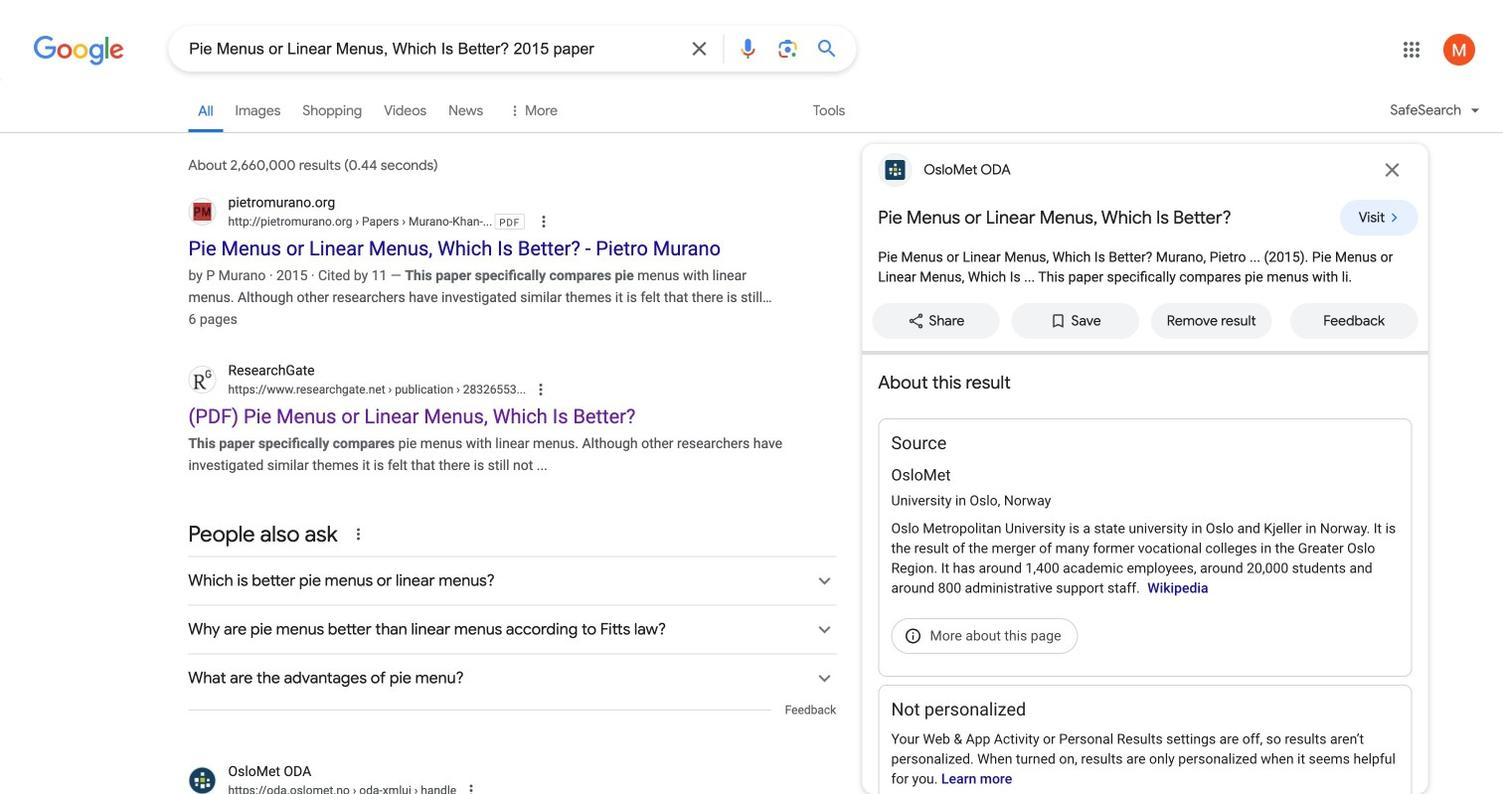 Task type: vqa. For each thing, say whether or not it's contained in the screenshot.
2nd list item from the left
yes



Task type: locate. For each thing, give the bounding box(es) containing it.
search by voice image
[[736, 37, 760, 61]]

Search text field
[[189, 38, 675, 63]]

1 list item from the left
[[872, 303, 1000, 339]]

None search field
[[0, 25, 856, 72]]

None text field
[[385, 383, 526, 397]]

list
[[872, 303, 1418, 339]]

list item
[[872, 303, 1000, 339], [1012, 303, 1139, 339], [1151, 303, 1278, 339], [1290, 303, 1418, 339]]

navigation
[[0, 87, 1503, 144]]

None text field
[[228, 213, 492, 231], [352, 215, 492, 229], [228, 381, 526, 399], [228, 782, 456, 794], [350, 784, 456, 794], [228, 213, 492, 231], [352, 215, 492, 229], [228, 381, 526, 399], [228, 782, 456, 794], [350, 784, 456, 794]]



Task type: describe. For each thing, give the bounding box(es) containing it.
search by image image
[[776, 37, 800, 61]]

google image
[[33, 36, 125, 66]]

4 list item from the left
[[1290, 303, 1418, 339]]

save element
[[1012, 303, 1139, 339]]

2 list item from the left
[[1012, 303, 1139, 339]]

3 list item from the left
[[1151, 303, 1278, 339]]



